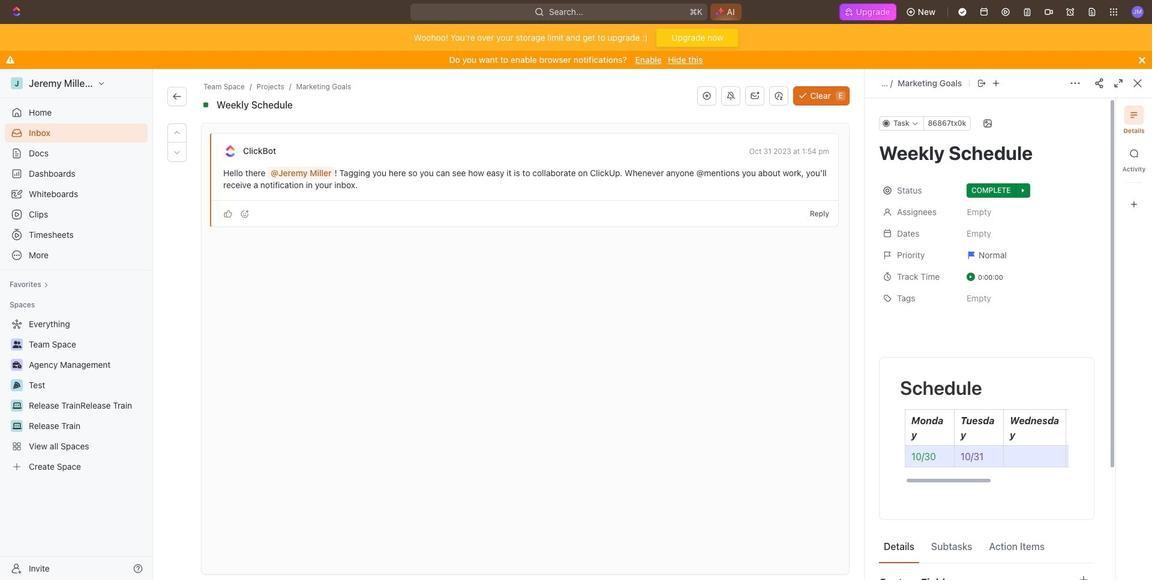 Task type: locate. For each thing, give the bounding box(es) containing it.
pizza slice image
[[13, 382, 20, 389]]

Edit task name text field
[[879, 142, 1095, 164]]

task sidebar navigation tab list
[[1121, 106, 1147, 214]]

laptop code image
[[12, 423, 21, 430]]

tree
[[5, 315, 148, 477]]

sidebar navigation
[[0, 69, 155, 581]]

user group image
[[12, 341, 21, 349]]



Task type: describe. For each thing, give the bounding box(es) containing it.
jeremy miller's workspace, , element
[[11, 77, 23, 89]]

laptop code image
[[12, 403, 21, 410]]

business time image
[[12, 362, 21, 369]]

tree inside sidebar navigation
[[5, 315, 148, 477]]



Task type: vqa. For each thing, say whether or not it's contained in the screenshot.
"Favorites"
no



